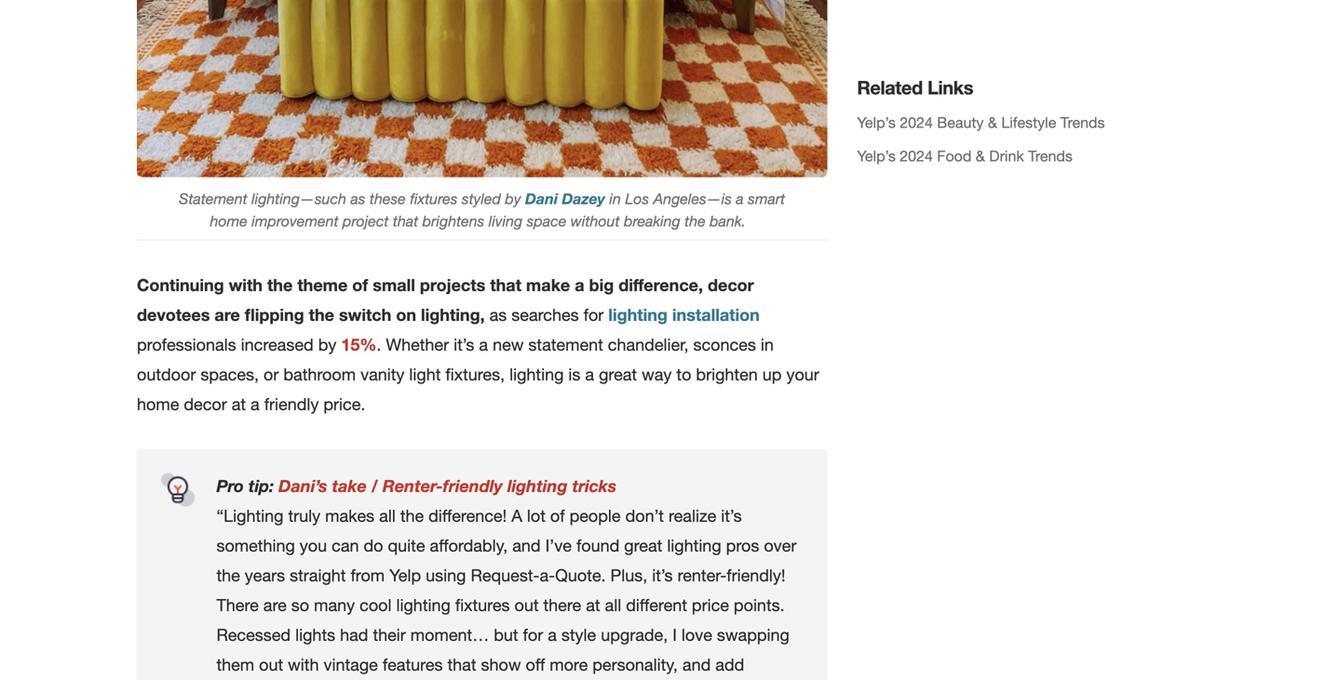 Task type: locate. For each thing, give the bounding box(es) containing it.
the up 'flipping' on the left top of page
[[267, 275, 293, 295]]

1 vertical spatial fixtures
[[455, 596, 510, 615]]

1 horizontal spatial are
[[263, 596, 287, 615]]

1 vertical spatial are
[[263, 596, 287, 615]]

big
[[589, 275, 614, 295]]

a-
[[540, 566, 555, 586]]

links
[[927, 76, 973, 99]]

lighting down yelp
[[396, 596, 451, 615]]

1 horizontal spatial with
[[288, 656, 319, 675]]

love
[[682, 626, 712, 645]]

tricks
[[572, 476, 617, 496]]

1 vertical spatial all
[[605, 596, 621, 615]]

swapping
[[717, 626, 790, 645]]

truly
[[288, 507, 320, 526]]

0 vertical spatial 2024
[[900, 114, 933, 131]]

i've
[[545, 536, 572, 556]]

that down statement lighting—such as these fixtures styled by dani dazey
[[393, 212, 418, 230]]

as up project
[[351, 190, 365, 208]]

1 horizontal spatial it's
[[652, 566, 673, 586]]

show
[[481, 656, 521, 675]]

for down the big
[[584, 305, 604, 325]]

lights
[[295, 626, 335, 645]]

yelp's for yelp's 2024 food & drink trends
[[857, 148, 896, 165]]

1 horizontal spatial out
[[514, 596, 539, 615]]

the
[[685, 212, 706, 230], [267, 275, 293, 295], [309, 305, 334, 325], [400, 507, 424, 526], [216, 566, 240, 586]]

0 horizontal spatial out
[[259, 656, 283, 675]]

the down angeles—is on the top of page
[[685, 212, 706, 230]]

1 vertical spatial decor
[[184, 395, 227, 414]]

is
[[568, 365, 581, 385]]

1 yelp's from the top
[[857, 114, 896, 131]]

2024 down related links
[[900, 114, 933, 131]]

bank.
[[710, 212, 746, 230]]

of up switch
[[352, 275, 368, 295]]

0 horizontal spatial it's
[[454, 335, 474, 355]]

living
[[489, 212, 523, 230]]

by up bathroom
[[318, 335, 337, 355]]

improvement
[[252, 212, 339, 230]]

are up professionals increased by 15%
[[215, 305, 240, 325]]

0 vertical spatial home
[[210, 212, 247, 230]]

at down spaces, in the left bottom of the page
[[232, 395, 246, 414]]

trends right 'lifestyle'
[[1060, 114, 1105, 131]]

1 vertical spatial with
[[288, 656, 319, 675]]

as
[[351, 190, 365, 208], [489, 305, 507, 325]]

as searches for lighting installation
[[489, 305, 760, 325]]

searches
[[511, 305, 579, 325]]

great
[[599, 365, 637, 385], [624, 536, 662, 556]]

great down don't
[[624, 536, 662, 556]]

1 horizontal spatial that
[[447, 656, 476, 675]]

with
[[229, 275, 263, 295], [288, 656, 319, 675]]

are inside 'continuing with the theme of small projects that make a big difference, decor devotees are flipping the switch on lighting,'
[[215, 305, 240, 325]]

0 vertical spatial that
[[393, 212, 418, 230]]

in inside in los angeles—is a smart home improvement project that brightens living space without breaking the bank.
[[609, 190, 621, 208]]

that left make
[[490, 275, 521, 295]]

2 vertical spatial that
[[447, 656, 476, 675]]

1 vertical spatial as
[[489, 305, 507, 325]]

"lighting
[[216, 507, 284, 526]]

& inside "link"
[[988, 114, 997, 131]]

a inside in los angeles—is a smart home improvement project that brightens living space without breaking the bank.
[[736, 190, 744, 208]]

yelp's 2024 beauty & lifestyle trends link
[[857, 112, 1192, 134]]

out left 'there'
[[514, 596, 539, 615]]

decor up installation
[[708, 275, 754, 295]]

0 horizontal spatial for
[[523, 626, 543, 645]]

trends down 'lifestyle'
[[1028, 148, 1073, 165]]

0 horizontal spatial all
[[379, 507, 396, 526]]

lifestyle
[[1001, 114, 1056, 131]]

professionals
[[137, 335, 236, 355]]

fixtures down request-
[[455, 596, 510, 615]]

fixtures up the brightens
[[410, 190, 458, 208]]

1 horizontal spatial of
[[550, 507, 565, 526]]

small
[[373, 275, 415, 295]]

of inside ""lighting truly makes all the difference! a lot of people don't realize it's something you can do quite affordably, and i've found great lighting pros over the years straight from yelp using request-a-quote. plus, it's renter-friendly! there are so many cool lighting fixtures out there at all different price points. recessed lights had their moment… but for a style upgrade, i love swapping them out with vintage features that show off more personality, an"
[[550, 507, 565, 526]]

up
[[762, 365, 782, 385]]

1 horizontal spatial &
[[988, 114, 997, 131]]

1 vertical spatial by
[[318, 335, 337, 355]]

the up there
[[216, 566, 240, 586]]

out
[[514, 596, 539, 615], [259, 656, 283, 675]]

that
[[393, 212, 418, 230], [490, 275, 521, 295], [447, 656, 476, 675]]

1 vertical spatial it's
[[721, 507, 742, 526]]

& right food on the top of page
[[976, 148, 985, 165]]

1 vertical spatial friendly
[[443, 476, 503, 496]]

2 yelp's from the top
[[857, 148, 896, 165]]

1 vertical spatial &
[[976, 148, 985, 165]]

2024 for beauty
[[900, 114, 933, 131]]

1 vertical spatial in
[[761, 335, 774, 355]]

all up do
[[379, 507, 396, 526]]

for inside ""lighting truly makes all the difference! a lot of people don't realize it's something you can do quite affordably, and i've found great lighting pros over the years straight from yelp using request-a-quote. plus, it's renter-friendly! there are so many cool lighting fixtures out there at all different price points. recessed lights had their moment… but for a style upgrade, i love swapping them out with vintage features that show off more personality, an"
[[523, 626, 543, 645]]

1 vertical spatial of
[[550, 507, 565, 526]]

0 horizontal spatial home
[[137, 395, 179, 414]]

installation
[[672, 305, 760, 325]]

friendly
[[264, 395, 319, 414], [443, 476, 503, 496]]

can
[[332, 536, 359, 556]]

2 vertical spatial it's
[[652, 566, 673, 586]]

1 vertical spatial great
[[624, 536, 662, 556]]

fixtures
[[410, 190, 458, 208], [455, 596, 510, 615]]

of inside 'continuing with the theme of small projects that make a big difference, decor devotees are flipping the switch on lighting,'
[[352, 275, 368, 295]]

1 horizontal spatial home
[[210, 212, 247, 230]]

1 vertical spatial that
[[490, 275, 521, 295]]

1 vertical spatial trends
[[1028, 148, 1073, 165]]

0 vertical spatial trends
[[1060, 114, 1105, 131]]

0 horizontal spatial in
[[609, 190, 621, 208]]

0 horizontal spatial that
[[393, 212, 418, 230]]

renter-
[[677, 566, 727, 586]]

that down moment…
[[447, 656, 476, 675]]

home inside . whether it's a new statement chandelier, sconces in outdoor spaces, or bathroom vanity light fixtures, lighting is a great way to brighten up your home decor at a friendly price.
[[137, 395, 179, 414]]

0 horizontal spatial at
[[232, 395, 246, 414]]

home down statement
[[210, 212, 247, 230]]

vanity
[[360, 365, 405, 385]]

1 horizontal spatial friendly
[[443, 476, 503, 496]]

2024 left food on the top of page
[[900, 148, 933, 165]]

as up new
[[489, 305, 507, 325]]

yelp's
[[857, 114, 896, 131], [857, 148, 896, 165]]

/
[[371, 476, 378, 496]]

"lighting truly makes all the difference! a lot of people don't realize it's something you can do quite affordably, and i've found great lighting pros over the years straight from yelp using request-a-quote. plus, it's renter-friendly! there are so many cool lighting fixtures out there at all different price points. recessed lights had their moment… but for a style upgrade, i love swapping them out with vintage features that show off more personality, an
[[216, 507, 796, 681]]

request-
[[471, 566, 540, 586]]

lighting left is at left
[[509, 365, 564, 385]]

a left the big
[[575, 275, 584, 295]]

yelp's inside "link"
[[857, 114, 896, 131]]

1 vertical spatial home
[[137, 395, 179, 414]]

great left way
[[599, 365, 637, 385]]

0 vertical spatial &
[[988, 114, 997, 131]]

statement
[[179, 190, 247, 208]]

1 horizontal spatial as
[[489, 305, 507, 325]]

related links
[[857, 76, 973, 99]]

them
[[216, 656, 254, 675]]

pro tip: dani's take / renter-friendly lighting tricks
[[216, 476, 617, 496]]

dani dazey link
[[525, 190, 605, 208]]

los
[[625, 190, 649, 208]]

1 vertical spatial 2024
[[900, 148, 933, 165]]

& for food
[[976, 148, 985, 165]]

in inside . whether it's a new statement chandelier, sconces in outdoor spaces, or bathroom vanity light fixtures, lighting is a great way to brighten up your home decor at a friendly price.
[[761, 335, 774, 355]]

a
[[736, 190, 744, 208], [575, 275, 584, 295], [479, 335, 488, 355], [585, 365, 594, 385], [251, 395, 260, 414], [548, 626, 557, 645]]

out down recessed
[[259, 656, 283, 675]]

0 horizontal spatial &
[[976, 148, 985, 165]]

1 vertical spatial out
[[259, 656, 283, 675]]

food
[[937, 148, 972, 165]]

0 vertical spatial for
[[584, 305, 604, 325]]

by
[[505, 190, 521, 208], [318, 335, 337, 355]]

0 vertical spatial in
[[609, 190, 621, 208]]

of right the 'lot'
[[550, 507, 565, 526]]

it's up different
[[652, 566, 673, 586]]

in up up
[[761, 335, 774, 355]]

a inside 'continuing with the theme of small projects that make a big difference, decor devotees are flipping the switch on lighting,'
[[575, 275, 584, 295]]

1 horizontal spatial by
[[505, 190, 521, 208]]

plus,
[[610, 566, 647, 586]]

but
[[494, 626, 518, 645]]

decor down spaces, in the left bottom of the page
[[184, 395, 227, 414]]

home down outdoor
[[137, 395, 179, 414]]

way
[[642, 365, 672, 385]]

1 vertical spatial at
[[586, 596, 600, 615]]

upgrade,
[[601, 626, 668, 645]]

0 horizontal spatial friendly
[[264, 395, 319, 414]]

0 vertical spatial it's
[[454, 335, 474, 355]]

are inside ""lighting truly makes all the difference! a lot of people don't realize it's something you can do quite affordably, and i've found great lighting pros over the years straight from yelp using request-a-quote. plus, it's renter-friendly! there are so many cool lighting fixtures out there at all different price points. recessed lights had their moment… but for a style upgrade, i love swapping them out with vintage features that show off more personality, an"
[[263, 596, 287, 615]]

tip:
[[248, 476, 274, 496]]

at right 'there'
[[586, 596, 600, 615]]

it's
[[454, 335, 474, 355], [721, 507, 742, 526], [652, 566, 673, 586]]

are left so
[[263, 596, 287, 615]]

2 horizontal spatial that
[[490, 275, 521, 295]]

0 vertical spatial at
[[232, 395, 246, 414]]

lighting down realize
[[667, 536, 721, 556]]

fixtures inside ""lighting truly makes all the difference! a lot of people don't realize it's something you can do quite affordably, and i've found great lighting pros over the years straight from yelp using request-a-quote. plus, it's renter-friendly! there are so many cool lighting fixtures out there at all different price points. recessed lights had their moment… but for a style upgrade, i love swapping them out with vintage features that show off more personality, an"
[[455, 596, 510, 615]]

0 vertical spatial as
[[351, 190, 365, 208]]

at
[[232, 395, 246, 414], [586, 596, 600, 615]]

a left style
[[548, 626, 557, 645]]

0 horizontal spatial decor
[[184, 395, 227, 414]]

in
[[609, 190, 621, 208], [761, 335, 774, 355]]

0 vertical spatial yelp's
[[857, 114, 896, 131]]

all down plus,
[[605, 596, 621, 615]]

1 horizontal spatial in
[[761, 335, 774, 355]]

renter-
[[383, 476, 443, 496]]

home inside in los angeles—is a smart home improvement project that brightens living space without breaking the bank.
[[210, 212, 247, 230]]

it's up pros
[[721, 507, 742, 526]]

drink
[[989, 148, 1024, 165]]

2 horizontal spatial it's
[[721, 507, 742, 526]]

with up 'flipping' on the left top of page
[[229, 275, 263, 295]]

& for beauty
[[988, 114, 997, 131]]

0 vertical spatial decor
[[708, 275, 754, 295]]

0 horizontal spatial are
[[215, 305, 240, 325]]

by up living
[[505, 190, 521, 208]]

for inside as searches for lighting installation
[[584, 305, 604, 325]]

it's up fixtures,
[[454, 335, 474, 355]]

quite
[[388, 536, 425, 556]]

2024 inside "link"
[[900, 114, 933, 131]]

decor
[[708, 275, 754, 295], [184, 395, 227, 414]]

0 horizontal spatial by
[[318, 335, 337, 355]]

with inside 'continuing with the theme of small projects that make a big difference, decor devotees are flipping the switch on lighting,'
[[229, 275, 263, 295]]

0 vertical spatial are
[[215, 305, 240, 325]]

personality,
[[592, 656, 678, 675]]

2 2024 from the top
[[900, 148, 933, 165]]

1 horizontal spatial at
[[586, 596, 600, 615]]

in left los
[[609, 190, 621, 208]]

friendly down or
[[264, 395, 319, 414]]

1 horizontal spatial decor
[[708, 275, 754, 295]]

2024 for food
[[900, 148, 933, 165]]

with down 'lights'
[[288, 656, 319, 675]]

1 horizontal spatial all
[[605, 596, 621, 615]]

for right but
[[523, 626, 543, 645]]

0 vertical spatial with
[[229, 275, 263, 295]]

a up bank.
[[736, 190, 744, 208]]

price.
[[323, 395, 365, 414]]

project
[[343, 212, 389, 230]]

trends inside "link"
[[1060, 114, 1105, 131]]

0 vertical spatial great
[[599, 365, 637, 385]]

friendly!
[[727, 566, 786, 586]]

something
[[216, 536, 295, 556]]

all
[[379, 507, 396, 526], [605, 596, 621, 615]]

years
[[245, 566, 285, 586]]

a down spaces, in the left bottom of the page
[[251, 395, 260, 414]]

vintage
[[324, 656, 378, 675]]

friendly up the difference!
[[443, 476, 503, 496]]

0 horizontal spatial with
[[229, 275, 263, 295]]

& right the beauty at top right
[[988, 114, 997, 131]]

1 horizontal spatial for
[[584, 305, 604, 325]]

trends for yelp's 2024 beauty & lifestyle trends
[[1060, 114, 1105, 131]]

bathroom
[[283, 365, 356, 385]]

are
[[215, 305, 240, 325], [263, 596, 287, 615]]

a
[[511, 507, 522, 526]]

0 horizontal spatial of
[[352, 275, 368, 295]]

1 2024 from the top
[[900, 114, 933, 131]]

1 vertical spatial yelp's
[[857, 148, 896, 165]]

0 vertical spatial of
[[352, 275, 368, 295]]

0 vertical spatial friendly
[[264, 395, 319, 414]]

1 vertical spatial for
[[523, 626, 543, 645]]



Task type: describe. For each thing, give the bounding box(es) containing it.
lighting inside . whether it's a new statement chandelier, sconces in outdoor spaces, or bathroom vanity light fixtures, lighting is a great way to brighten up your home decor at a friendly price.
[[509, 365, 564, 385]]

new
[[493, 335, 524, 355]]

from
[[351, 566, 385, 586]]

it's inside . whether it's a new statement chandelier, sconces in outdoor spaces, or bathroom vanity light fixtures, lighting is a great way to brighten up your home decor at a friendly price.
[[454, 335, 474, 355]]

that inside in los angeles—is a smart home improvement project that brightens living space without breaking the bank.
[[393, 212, 418, 230]]

take
[[332, 476, 367, 496]]

moment…
[[410, 626, 489, 645]]

the inside in los angeles—is a smart home improvement project that brightens living space without breaking the bank.
[[685, 212, 706, 230]]

people
[[569, 507, 621, 526]]

decor inside . whether it's a new statement chandelier, sconces in outdoor spaces, or bathroom vanity light fixtures, lighting is a great way to brighten up your home decor at a friendly price.
[[184, 395, 227, 414]]

lot
[[527, 507, 546, 526]]

chandelier,
[[608, 335, 689, 355]]

statement
[[528, 335, 603, 355]]

a left new
[[479, 335, 488, 355]]

0 vertical spatial out
[[514, 596, 539, 615]]

continuing
[[137, 275, 224, 295]]

lighting,
[[421, 305, 485, 325]]

using
[[426, 566, 466, 586]]

professionals increased by 15%
[[137, 335, 377, 355]]

by inside professionals increased by 15%
[[318, 335, 337, 355]]

0 vertical spatial fixtures
[[410, 190, 458, 208]]

to
[[676, 365, 691, 385]]

friendly inside . whether it's a new statement chandelier, sconces in outdoor spaces, or bathroom vanity light fixtures, lighting is a great way to brighten up your home decor at a friendly price.
[[264, 395, 319, 414]]

increased
[[241, 335, 314, 355]]

many
[[314, 596, 355, 615]]

dani's
[[279, 476, 327, 496]]

spaces,
[[201, 365, 259, 385]]

more
[[550, 656, 588, 675]]

yelp's for yelp's 2024 beauty & lifestyle trends
[[857, 114, 896, 131]]

at inside ""lighting truly makes all the difference! a lot of people don't realize it's something you can do quite affordably, and i've found great lighting pros over the years straight from yelp using request-a-quote. plus, it's renter-friendly! there are so many cool lighting fixtures out there at all different price points. recessed lights had their moment… but for a style upgrade, i love swapping them out with vintage features that show off more personality, an"
[[586, 596, 600, 615]]

don't
[[625, 507, 664, 526]]

beauty
[[937, 114, 984, 131]]

angeles—is
[[653, 190, 732, 208]]

a inside ""lighting truly makes all the difference! a lot of people don't realize it's something you can do quite affordably, and i've found great lighting pros over the years straight from yelp using request-a-quote. plus, it's renter-friendly! there are so many cool lighting fixtures out there at all different price points. recessed lights had their moment… but for a style upgrade, i love swapping them out with vintage features that show off more personality, an"
[[548, 626, 557, 645]]

that inside 'continuing with the theme of small projects that make a big difference, decor devotees are flipping the switch on lighting,'
[[490, 275, 521, 295]]

decor inside 'continuing with the theme of small projects that make a big difference, decor devotees are flipping the switch on lighting,'
[[708, 275, 754, 295]]

so
[[291, 596, 309, 615]]

styled
[[462, 190, 501, 208]]

great inside ""lighting truly makes all the difference! a lot of people don't realize it's something you can do quite affordably, and i've found great lighting pros over the years straight from yelp using request-a-quote. plus, it's renter-friendly! there are so many cool lighting fixtures out there at all different price points. recessed lights had their moment… but for a style upgrade, i love swapping them out with vintage features that show off more personality, an"
[[624, 536, 662, 556]]

you
[[300, 536, 327, 556]]

lighting up the 'lot'
[[507, 476, 568, 496]]

points.
[[734, 596, 785, 615]]

trends for yelp's 2024 food & drink trends
[[1028, 148, 1073, 165]]

devotees
[[137, 305, 210, 325]]

features
[[383, 656, 443, 675]]

at inside . whether it's a new statement chandelier, sconces in outdoor spaces, or bathroom vanity light fixtures, lighting is a great way to brighten up your home decor at a friendly price.
[[232, 395, 246, 414]]

.
[[377, 335, 381, 355]]

the down theme
[[309, 305, 334, 325]]

0 horizontal spatial as
[[351, 190, 365, 208]]

. whether it's a new statement chandelier, sconces in outdoor spaces, or bathroom vanity light fixtures, lighting is a great way to brighten up your home decor at a friendly price.
[[137, 335, 819, 414]]

pro
[[216, 476, 244, 496]]

cool
[[360, 596, 392, 615]]

price
[[692, 596, 729, 615]]

yelp's 2024 food & drink trends link
[[857, 145, 1192, 168]]

great inside . whether it's a new statement chandelier, sconces in outdoor spaces, or bathroom vanity light fixtures, lighting is a great way to brighten up your home decor at a friendly price.
[[599, 365, 637, 385]]

these
[[370, 190, 406, 208]]

and
[[512, 536, 541, 556]]

switch
[[339, 305, 391, 325]]

smart
[[748, 190, 785, 208]]

lighting installation link
[[608, 305, 760, 325]]

found
[[576, 536, 620, 556]]

there
[[543, 596, 581, 615]]

light
[[409, 365, 441, 385]]

fixtures,
[[445, 365, 505, 385]]

i
[[673, 626, 677, 645]]

different
[[626, 596, 687, 615]]

recessed
[[216, 626, 291, 645]]

as inside as searches for lighting installation
[[489, 305, 507, 325]]

over
[[764, 536, 796, 556]]

or
[[264, 365, 279, 385]]

your
[[786, 365, 819, 385]]

theme
[[297, 275, 348, 295]]

0 vertical spatial by
[[505, 190, 521, 208]]

lighting up chandelier,
[[608, 305, 668, 325]]

dani
[[525, 190, 558, 208]]

makes
[[325, 507, 374, 526]]

realize
[[669, 507, 716, 526]]

lighting—such
[[252, 190, 346, 208]]

yelp's 2024 food & drink trends
[[857, 148, 1073, 165]]

off
[[526, 656, 545, 675]]

their
[[373, 626, 406, 645]]

straight
[[290, 566, 346, 586]]

flipping
[[245, 305, 304, 325]]

had
[[340, 626, 368, 645]]

quote.
[[555, 566, 606, 586]]

statement lighting—such as these fixtures styled by dani dazey
[[179, 190, 605, 208]]

with inside ""lighting truly makes all the difference! a lot of people don't realize it's something you can do quite affordably, and i've found great lighting pros over the years straight from yelp using request-a-quote. plus, it's renter-friendly! there are so many cool lighting fixtures out there at all different price points. recessed lights had their moment… but for a style upgrade, i love swapping them out with vintage features that show off more personality, an"
[[288, 656, 319, 675]]

that inside ""lighting truly makes all the difference! a lot of people don't realize it's something you can do quite affordably, and i've found great lighting pros over the years straight from yelp using request-a-quote. plus, it's renter-friendly! there are so many cool lighting fixtures out there at all different price points. recessed lights had their moment… but for a style upgrade, i love swapping them out with vintage features that show off more personality, an"
[[447, 656, 476, 675]]

the down the renter-
[[400, 507, 424, 526]]

in los angeles—is a smart home improvement project that brightens living space without breaking the bank.
[[210, 190, 785, 230]]

affordably,
[[430, 536, 508, 556]]

do
[[364, 536, 383, 556]]

projects
[[420, 275, 485, 295]]

difference!
[[429, 507, 507, 526]]

breaking
[[624, 212, 680, 230]]

related
[[857, 76, 923, 99]]

space
[[527, 212, 566, 230]]

outdoor
[[137, 365, 196, 385]]

a right is at left
[[585, 365, 594, 385]]

0 vertical spatial all
[[379, 507, 396, 526]]

yelp's 2024 beauty & lifestyle trends
[[857, 114, 1105, 131]]



Task type: vqa. For each thing, say whether or not it's contained in the screenshot.
rightmost the "Check"
no



